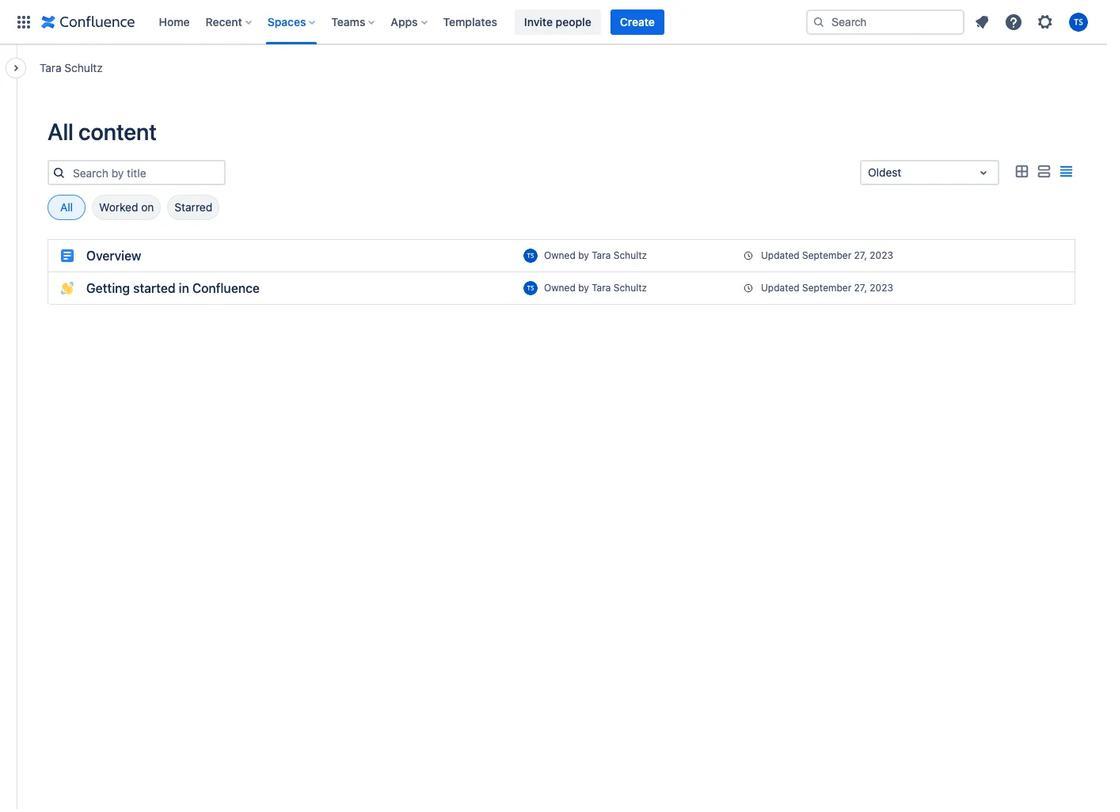 Task type: describe. For each thing, give the bounding box(es) containing it.
your profile and preferences image
[[1070, 12, 1089, 31]]

0 vertical spatial tara
[[40, 61, 62, 74]]

recent
[[206, 15, 242, 28]]

content
[[79, 118, 157, 145]]

all for all
[[60, 200, 73, 214]]

tara for getting started in confluence
[[592, 282, 611, 294]]

updated september 27, 2023 for getting started in confluence
[[761, 282, 894, 294]]

in
[[179, 281, 189, 296]]

27, for getting started in confluence
[[855, 282, 868, 294]]

invite people
[[524, 15, 592, 28]]

teams
[[331, 15, 366, 28]]

updated for getting started in confluence
[[761, 282, 800, 294]]

all for all content
[[48, 118, 74, 145]]

create
[[620, 15, 655, 28]]

all button
[[48, 195, 86, 220]]

owned by tara schultz for getting started in confluence
[[544, 282, 647, 294]]

owned for overview
[[544, 250, 576, 262]]

compact list image
[[1057, 162, 1076, 181]]

2023 for overview
[[870, 250, 894, 261]]

global element
[[10, 0, 803, 44]]

schultz for overview
[[614, 250, 647, 262]]

confluence
[[192, 281, 260, 296]]

overview
[[86, 249, 141, 263]]

recent button
[[201, 9, 258, 34]]

spaces button
[[263, 9, 322, 34]]

starred button
[[167, 195, 220, 220]]

notification icon image
[[973, 12, 992, 31]]

on
[[141, 200, 154, 214]]

2023 for getting started in confluence
[[870, 282, 894, 294]]

search image
[[813, 15, 826, 28]]

started
[[133, 281, 176, 296]]

tara schultz link for getting started in confluence
[[592, 282, 647, 294]]

schultz inside "link"
[[64, 61, 103, 74]]

cards image
[[1013, 162, 1032, 181]]

create link
[[611, 9, 665, 34]]

getting
[[86, 281, 130, 296]]



Task type: locate. For each thing, give the bounding box(es) containing it.
starred
[[175, 200, 213, 214]]

owned
[[544, 250, 576, 262], [544, 282, 576, 294]]

0 vertical spatial all
[[48, 118, 74, 145]]

page image
[[61, 250, 74, 262]]

:wave: image
[[61, 282, 74, 295]]

profile picture image for getting started in confluence
[[524, 281, 538, 296]]

worked on
[[99, 200, 154, 214]]

banner containing home
[[0, 0, 1108, 44]]

1 vertical spatial profile picture image
[[524, 281, 538, 296]]

1 september from the top
[[803, 250, 852, 261]]

owned for getting started in confluence
[[544, 282, 576, 294]]

september for overview
[[803, 250, 852, 261]]

Search by title field
[[68, 162, 224, 184]]

1 owned by tara schultz from the top
[[544, 250, 647, 262]]

2023
[[870, 250, 894, 261], [870, 282, 894, 294]]

invite
[[524, 15, 553, 28]]

1 by from the top
[[579, 250, 589, 262]]

1 updated from the top
[[761, 250, 800, 261]]

1 vertical spatial 27,
[[855, 282, 868, 294]]

27, for overview
[[855, 250, 868, 261]]

2 vertical spatial schultz
[[614, 282, 647, 294]]

2 updated from the top
[[761, 282, 800, 294]]

schultz for getting started in confluence
[[614, 282, 647, 294]]

2 september from the top
[[803, 282, 852, 294]]

apps button
[[386, 9, 434, 34]]

home link
[[154, 9, 195, 34]]

1 updated september 27, 2023 from the top
[[761, 250, 894, 261]]

by
[[579, 250, 589, 262], [579, 282, 589, 294]]

profile picture image for overview
[[524, 249, 538, 263]]

september for getting started in confluence
[[803, 282, 852, 294]]

invite people button
[[515, 9, 601, 34]]

owned by tara schultz for overview
[[544, 250, 647, 262]]

0 vertical spatial 2023
[[870, 250, 894, 261]]

help icon image
[[1005, 12, 1024, 31]]

by for overview
[[579, 250, 589, 262]]

0 vertical spatial owned by tara schultz
[[544, 250, 647, 262]]

worked
[[99, 200, 138, 214]]

open image
[[975, 163, 994, 182]]

profile picture image
[[524, 249, 538, 263], [524, 281, 538, 296]]

2 profile picture image from the top
[[524, 281, 538, 296]]

:wave: image
[[61, 282, 74, 295]]

1 27, from the top
[[855, 250, 868, 261]]

settings icon image
[[1036, 12, 1055, 31]]

all up page image
[[60, 200, 73, 214]]

september
[[803, 250, 852, 261], [803, 282, 852, 294]]

tara schultz link for overview
[[592, 250, 647, 262]]

expand sidebar image
[[0, 52, 35, 84]]

1 vertical spatial schultz
[[614, 250, 647, 262]]

templates
[[443, 15, 497, 28]]

tara
[[40, 61, 62, 74], [592, 250, 611, 262], [592, 282, 611, 294]]

1 vertical spatial september
[[803, 282, 852, 294]]

confluence image
[[41, 12, 135, 31], [41, 12, 135, 31]]

2 by from the top
[[579, 282, 589, 294]]

1 vertical spatial tara schultz link
[[592, 250, 647, 262]]

1 vertical spatial owned
[[544, 282, 576, 294]]

1 profile picture image from the top
[[524, 249, 538, 263]]

1 2023 from the top
[[870, 250, 894, 261]]

spaces
[[268, 15, 306, 28]]

people
[[556, 15, 592, 28]]

1 vertical spatial all
[[60, 200, 73, 214]]

teams button
[[327, 9, 381, 34]]

0 vertical spatial updated september 27, 2023
[[761, 250, 894, 261]]

0 vertical spatial schultz
[[64, 61, 103, 74]]

apps
[[391, 15, 418, 28]]

0 vertical spatial updated
[[761, 250, 800, 261]]

1 vertical spatial 2023
[[870, 282, 894, 294]]

1 vertical spatial updated september 27, 2023
[[761, 282, 894, 294]]

2 2023 from the top
[[870, 282, 894, 294]]

27,
[[855, 250, 868, 261], [855, 282, 868, 294]]

2 updated september 27, 2023 from the top
[[761, 282, 894, 294]]

0 vertical spatial 27,
[[855, 250, 868, 261]]

2 27, from the top
[[855, 282, 868, 294]]

templates link
[[439, 9, 502, 34]]

list image
[[1035, 162, 1054, 181]]

updated
[[761, 250, 800, 261], [761, 282, 800, 294]]

updated september 27, 2023
[[761, 250, 894, 261], [761, 282, 894, 294]]

owned by tara schultz
[[544, 250, 647, 262], [544, 282, 647, 294]]

getting started in confluence
[[86, 281, 260, 296]]

1 vertical spatial updated
[[761, 282, 800, 294]]

tara for overview
[[592, 250, 611, 262]]

1 vertical spatial tara
[[592, 250, 611, 262]]

tara schultz link
[[40, 60, 103, 76], [592, 250, 647, 262], [592, 282, 647, 294]]

all content
[[48, 118, 157, 145]]

all left content
[[48, 118, 74, 145]]

1 vertical spatial owned by tara schultz
[[544, 282, 647, 294]]

2 owned by tara schultz from the top
[[544, 282, 647, 294]]

1 owned from the top
[[544, 250, 576, 262]]

2 owned from the top
[[544, 282, 576, 294]]

all
[[48, 118, 74, 145], [60, 200, 73, 214]]

0 vertical spatial owned
[[544, 250, 576, 262]]

by for getting started in confluence
[[579, 282, 589, 294]]

0 vertical spatial tara schultz link
[[40, 60, 103, 76]]

1 vertical spatial by
[[579, 282, 589, 294]]

tara schultz
[[40, 61, 103, 74]]

banner
[[0, 0, 1108, 44]]

Search field
[[807, 9, 965, 34]]

updated september 27, 2023 for overview
[[761, 250, 894, 261]]

appswitcher icon image
[[14, 12, 33, 31]]

2 vertical spatial tara schultz link
[[592, 282, 647, 294]]

home
[[159, 15, 190, 28]]

schultz
[[64, 61, 103, 74], [614, 250, 647, 262], [614, 282, 647, 294]]

2 vertical spatial tara
[[592, 282, 611, 294]]

0 vertical spatial september
[[803, 250, 852, 261]]

0 vertical spatial by
[[579, 250, 589, 262]]

0 vertical spatial profile picture image
[[524, 249, 538, 263]]

oldest
[[868, 166, 902, 179]]

updated for overview
[[761, 250, 800, 261]]

all inside button
[[60, 200, 73, 214]]

worked on button
[[92, 195, 161, 220]]



Task type: vqa. For each thing, say whether or not it's contained in the screenshot.
2nd Owned from the bottom
yes



